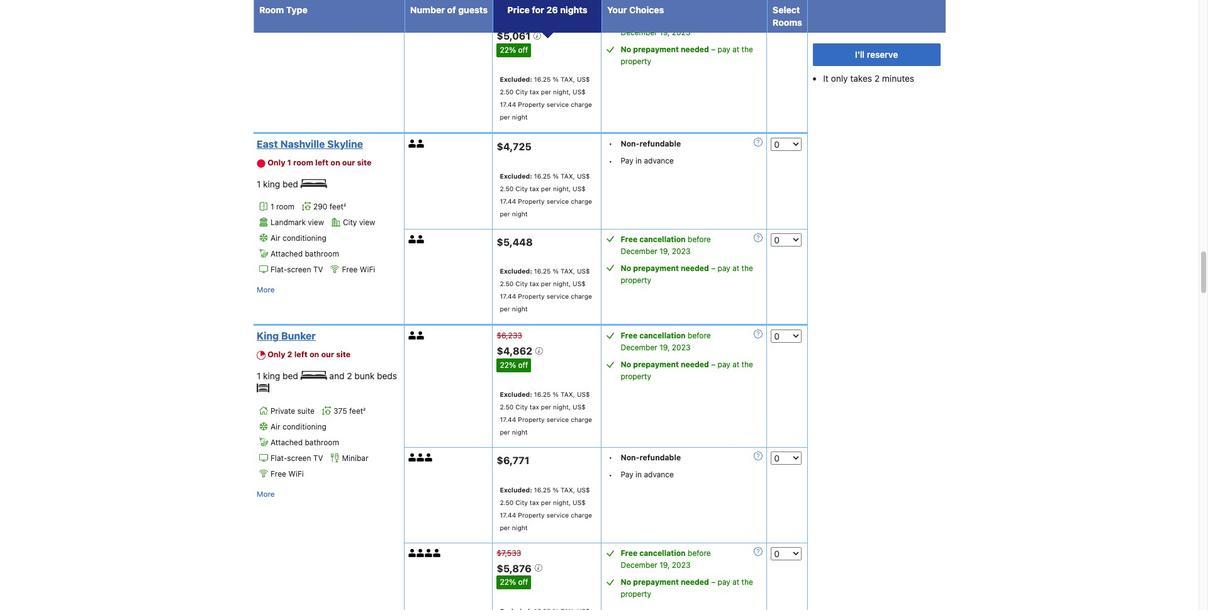 Task type: describe. For each thing, give the bounding box(es) containing it.
1 tax from the top
[[530, 88, 539, 96]]

pay in advance for more details on meals and payment options icon related to $6,771
[[621, 470, 674, 480]]

december for 2nd more details on meals and payment options image from the top of the page
[[621, 561, 658, 570]]

before for 2nd more details on meals and payment options image from the top of the page
[[688, 549, 711, 558]]

4 16.25 from the top
[[534, 391, 551, 399]]

minutes
[[883, 73, 915, 84]]

in for second more details on meals and payment options image from the bottom of the page
[[636, 156, 642, 166]]

0 vertical spatial room
[[293, 158, 313, 167]]

2 bunk beds
[[347, 371, 397, 382]]

1 air from the top
[[271, 233, 281, 243]]

16.25 % tax, us$ 2.50 city tax per night, us$ 17.44 property service charge per night for $5,448
[[500, 268, 592, 313]]

refundable for second more details on meals and payment options image from the bottom of the page
[[640, 139, 681, 149]]

bunk
[[355, 371, 375, 382]]

property for $4,725
[[518, 197, 545, 205]]

view for city view
[[359, 218, 375, 227]]

1 cancellation from the top
[[640, 16, 686, 25]]

26
[[547, 4, 558, 15]]

1 flat- from the top
[[271, 265, 287, 274]]

more link for east nashville skyline
[[257, 284, 275, 296]]

1 flat-screen tv from the top
[[271, 265, 323, 274]]

2 air from the top
[[271, 422, 281, 432]]

tax, for $6,771
[[561, 487, 575, 494]]

more details on meals and payment options image for $5,448
[[755, 233, 763, 242]]

night, for $4,725
[[553, 185, 571, 192]]

1 16.25 from the top
[[534, 76, 551, 83]]

1 property from the top
[[518, 101, 545, 108]]

1 charge from the top
[[571, 101, 592, 108]]

2 vertical spatial 2
[[347, 371, 352, 382]]

% for $6,771
[[553, 487, 559, 494]]

1 – from the top
[[712, 45, 716, 54]]

only for east
[[268, 158, 286, 167]]

december for more details on meals and payment options icon for $5,448
[[621, 247, 658, 256]]

service for $5,448
[[547, 293, 569, 301]]

landmark
[[271, 218, 306, 227]]

3 before december 19, 2023 from the top
[[621, 331, 711, 353]]

bunker
[[281, 331, 316, 342]]

takes
[[851, 73, 873, 84]]

private suite
[[271, 406, 315, 416]]

4 charge from the top
[[571, 416, 592, 424]]

non- for more details on meals and payment options icon related to $6,771
[[621, 453, 640, 463]]

it only takes 2 minutes
[[824, 73, 915, 84]]

1 before december 19, 2023 from the top
[[621, 16, 711, 37]]

0 vertical spatial on
[[331, 158, 340, 167]]

4 pay from the top
[[718, 578, 731, 587]]

free cancellation for more details on meals and payment options icon for $5,448
[[621, 235, 686, 244]]

3 – from the top
[[712, 360, 716, 370]]

1 vertical spatial 2
[[287, 350, 292, 360]]

night, for $5,448
[[553, 280, 571, 288]]

1 night, from the top
[[553, 88, 571, 96]]

i'll reserve button
[[813, 43, 941, 66]]

east nashville skyline
[[257, 138, 363, 150]]

price for 26 nights
[[508, 4, 588, 15]]

charge for $6,771
[[571, 512, 592, 519]]

1 2023 from the top
[[672, 28, 691, 37]]

290 feet²
[[314, 202, 346, 211]]

for
[[532, 4, 545, 15]]

4 17.44 from the top
[[500, 416, 516, 424]]

2 pay from the top
[[718, 264, 731, 273]]

$4,862
[[497, 346, 535, 357]]

2 screen from the top
[[287, 454, 311, 463]]

landmark view
[[271, 218, 324, 227]]

1 16.25 % tax, us$ 2.50 city tax per night, us$ 17.44 property service charge per night from the top
[[500, 76, 592, 121]]

1 attached bathroom from the top
[[271, 249, 339, 258]]

feet² for bunker
[[349, 406, 366, 416]]

2 tv from the top
[[313, 454, 323, 463]]

1 no from the top
[[621, 45, 632, 54]]

2 1 king bed from the top
[[257, 371, 301, 382]]

nashville
[[281, 138, 325, 150]]

1 night from the top
[[512, 113, 528, 121]]

2 king from the top
[[263, 371, 280, 382]]

1 19, from the top
[[660, 28, 670, 37]]

1 air conditioning from the top
[[271, 233, 327, 243]]

1 tax, from the top
[[561, 76, 575, 83]]

1 at from the top
[[733, 45, 740, 54]]

2023 for 2nd more details on meals and payment options image from the top of the page
[[672, 561, 691, 570]]

pay in advance for second more details on meals and payment options image from the bottom of the page
[[621, 156, 674, 166]]

22% off for $4,862
[[500, 361, 528, 370]]

4 service from the top
[[547, 416, 569, 424]]

3 cancellation from the top
[[640, 331, 686, 341]]

1 down east
[[257, 179, 261, 189]]

2 needed from the top
[[681, 264, 709, 273]]

no prepayment needed for second more details on meals and payment options icon from the top
[[621, 360, 709, 370]]

1 the from the top
[[742, 45, 754, 54]]

at for 2nd more details on meals and payment options image from the top of the page
[[733, 578, 740, 587]]

4 property from the top
[[518, 416, 545, 424]]

1 advance from the top
[[644, 156, 674, 166]]

service for $4,725
[[547, 197, 569, 205]]

2 cancellation from the top
[[640, 235, 686, 244]]

290
[[314, 202, 328, 211]]

the for more details on meals and payment options icon for $5,448
[[742, 264, 754, 273]]

excluded: for $6,771
[[500, 487, 532, 494]]

375 feet²
[[334, 406, 366, 416]]

private
[[271, 406, 295, 416]]

22% off. you're getting a reduced rate because this property is offering a discount.. element for $5,876
[[497, 576, 532, 590]]

4 tax from the top
[[530, 404, 539, 411]]

non- for second more details on meals and payment options image from the bottom of the page
[[621, 139, 640, 149]]

$6,771
[[497, 455, 530, 466]]

4 cancellation from the top
[[640, 549, 686, 558]]

tax for $5,448
[[530, 280, 539, 288]]

4 needed from the top
[[681, 578, 709, 587]]

2 air conditioning from the top
[[271, 422, 327, 432]]

2 flat- from the top
[[271, 454, 287, 463]]

the for 2nd more details on meals and payment options image from the top of the page
[[742, 578, 754, 587]]

property for $5,448
[[518, 293, 545, 301]]

2 bed from the top
[[283, 371, 298, 382]]

and
[[330, 371, 347, 382]]

1 december from the top
[[621, 28, 658, 37]]

in for more details on meals and payment options icon related to $6,771
[[636, 470, 642, 480]]

excluded: for $4,725
[[500, 172, 532, 180]]

4 % from the top
[[553, 391, 559, 399]]

city view
[[343, 218, 375, 227]]

free cancellation for second more details on meals and payment options icon from the top
[[621, 331, 686, 341]]

1 room
[[271, 202, 295, 211]]

16.25 for $6,771
[[534, 487, 551, 494]]

0 vertical spatial site
[[357, 158, 372, 167]]

rooms
[[773, 17, 803, 28]]

0 horizontal spatial wifi
[[289, 469, 304, 479]]

1 excluded: from the top
[[500, 76, 532, 83]]

1 vertical spatial our
[[321, 350, 334, 360]]

4 tax, from the top
[[561, 391, 575, 399]]

2.50 for $5,448
[[500, 280, 514, 288]]

more for east nashville skyline
[[257, 285, 275, 294]]

2 attached bathroom from the top
[[271, 438, 339, 447]]

2 advance from the top
[[644, 470, 674, 480]]

2.50 for $6,771
[[500, 499, 514, 507]]

king bunker link
[[257, 330, 397, 343]]

1 – pay at the property from the top
[[621, 45, 754, 66]]

– pay at the property for 2nd more details on meals and payment options image from the top of the page
[[621, 578, 754, 599]]

1 2.50 from the top
[[500, 88, 514, 96]]

1 prepayment from the top
[[633, 45, 679, 54]]

1 up landmark
[[271, 202, 274, 211]]

1 service from the top
[[547, 101, 569, 108]]

% for $5,448
[[553, 268, 559, 275]]

night for $6,771
[[512, 524, 528, 532]]

– pay at the property for more details on meals and payment options icon for $5,448
[[621, 264, 754, 285]]

22% off for $5,876
[[500, 578, 528, 588]]

4 excluded: from the top
[[500, 391, 532, 399]]

4 night, from the top
[[553, 404, 571, 411]]

tax for $6,771
[[530, 499, 539, 507]]

1 1 king bed from the top
[[257, 179, 301, 189]]

feet² for nashville
[[330, 202, 346, 211]]

0 horizontal spatial free wifi
[[271, 469, 304, 479]]

22% off. you're getting a reduced rate because this property is offering a discount.. element for $4,862
[[497, 359, 532, 373]]

2.50 for $4,725
[[500, 185, 514, 192]]

only
[[831, 73, 848, 84]]

4 – from the top
[[712, 578, 716, 587]]

$5,061
[[497, 30, 533, 42]]

before for second more details on meals and payment options icon from the top
[[688, 331, 711, 341]]

before for more details on meals and payment options icon for $5,448
[[688, 235, 711, 244]]

at for more details on meals and payment options icon for $5,448
[[733, 264, 740, 273]]

3 • from the top
[[609, 453, 613, 463]]

2 more details on meals and payment options image from the top
[[755, 330, 763, 339]]

2 attached from the top
[[271, 438, 303, 447]]

$4,725
[[497, 141, 532, 152]]

1 screen from the top
[[287, 265, 311, 274]]

suite
[[298, 406, 315, 416]]

1 king from the top
[[263, 179, 280, 189]]

3 needed from the top
[[681, 360, 709, 370]]

0 vertical spatial left
[[315, 158, 329, 167]]

no for second more details on meals and payment options icon from the top
[[621, 360, 632, 370]]

1 conditioning from the top
[[283, 233, 327, 243]]

4 property from the top
[[621, 590, 652, 599]]

skyline
[[328, 138, 363, 150]]

3 property from the top
[[621, 372, 652, 382]]

1 free cancellation from the top
[[621, 16, 686, 25]]

1 bathroom from the top
[[305, 249, 339, 258]]

2 property from the top
[[621, 276, 652, 285]]

4 before december 19, 2023 from the top
[[621, 549, 711, 570]]

city down $6,771
[[516, 499, 528, 507]]

$6,488
[[497, 16, 523, 25]]

% for $4,725
[[553, 172, 559, 180]]

number of guests
[[410, 4, 488, 15]]

$5,448
[[497, 236, 533, 248]]



Task type: locate. For each thing, give the bounding box(es) containing it.
$5,876
[[497, 563, 534, 574]]

select
[[773, 4, 801, 15]]

city up $6,771
[[516, 404, 528, 411]]

property up $4,725
[[518, 101, 545, 108]]

night up $6,771
[[512, 429, 528, 436]]

wifi
[[360, 265, 375, 274], [289, 469, 304, 479]]

16.25 % tax, us$ 2.50 city tax per night, us$ 17.44 property service charge per night for $4,725
[[500, 172, 592, 218]]

4 december from the top
[[621, 561, 658, 570]]

1 horizontal spatial feet²
[[349, 406, 366, 416]]

1 needed from the top
[[681, 45, 709, 54]]

on down east nashville skyline link
[[331, 158, 340, 167]]

22% off. you're getting a reduced rate because this property is offering a discount.. element down $5,061
[[497, 43, 532, 57]]

before december 19, 2023
[[621, 16, 711, 37], [621, 235, 711, 256], [621, 331, 711, 353], [621, 549, 711, 570]]

1 vertical spatial non-refundable
[[621, 453, 681, 463]]

flat-screen tv
[[271, 265, 323, 274], [271, 454, 323, 463]]

bed up 1 room
[[283, 179, 298, 189]]

night up $7,533
[[512, 524, 528, 532]]

0 vertical spatial 22% off. you're getting a reduced rate because this property is offering a discount.. element
[[497, 43, 532, 57]]

4 night from the top
[[512, 429, 528, 436]]

17.44 up "$6,233"
[[500, 293, 516, 301]]

2 conditioning from the top
[[283, 422, 327, 432]]

0 vertical spatial wifi
[[360, 265, 375, 274]]

king
[[263, 179, 280, 189], [263, 371, 280, 382]]

night up $5,448
[[512, 210, 528, 218]]

night for $5,448
[[512, 306, 528, 313]]

occupancy image
[[417, 332, 425, 340], [409, 454, 417, 462], [409, 549, 417, 558], [417, 549, 425, 558], [433, 549, 442, 558]]

1 vertical spatial site
[[336, 350, 351, 360]]

3 17.44 from the top
[[500, 293, 516, 301]]

charge for $5,448
[[571, 293, 592, 301]]

excluded: down $4,862
[[500, 391, 532, 399]]

flat- down landmark
[[271, 265, 287, 274]]

excluded:
[[500, 76, 532, 83], [500, 172, 532, 180], [500, 268, 532, 275], [500, 391, 532, 399], [500, 487, 532, 494]]

city down $4,725
[[516, 185, 528, 192]]

1 before from the top
[[688, 16, 711, 25]]

air conditioning
[[271, 233, 327, 243], [271, 422, 327, 432]]

2 bathroom from the top
[[305, 438, 339, 447]]

off down $5,876
[[518, 578, 528, 588]]

night up $4,725
[[512, 113, 528, 121]]

tv down landmark view
[[313, 265, 323, 274]]

0 vertical spatial attached bathroom
[[271, 249, 339, 258]]

screen down landmark view
[[287, 265, 311, 274]]

only for king
[[268, 350, 286, 360]]

1 vertical spatial off
[[518, 361, 528, 370]]

22% off. you're getting a reduced rate because this property is offering a discount.. element
[[497, 43, 532, 57], [497, 359, 532, 373], [497, 576, 532, 590]]

1 vertical spatial screen
[[287, 454, 311, 463]]

1 vertical spatial air conditioning
[[271, 422, 327, 432]]

3 16.25 % tax, us$ 2.50 city tax per night, us$ 17.44 property service charge per night from the top
[[500, 268, 592, 313]]

0 vertical spatial feet²
[[330, 202, 346, 211]]

16.25 % tax, us$ 2.50 city tax per night, us$ 17.44 property service charge per night for $6,771
[[500, 487, 592, 532]]

night for $4,725
[[512, 210, 528, 218]]

0 horizontal spatial left
[[294, 350, 308, 360]]

at for second more details on meals and payment options icon from the top
[[733, 360, 740, 370]]

0 horizontal spatial our
[[321, 350, 334, 360]]

3 tax from the top
[[530, 280, 539, 288]]

1 horizontal spatial our
[[342, 158, 355, 167]]

2.50
[[500, 88, 514, 96], [500, 185, 514, 192], [500, 280, 514, 288], [500, 404, 514, 411], [500, 499, 514, 507]]

pay in advance
[[621, 156, 674, 166], [621, 470, 674, 480]]

2023 for second more details on meals and payment options icon from the top
[[672, 343, 691, 353]]

city
[[516, 88, 528, 96], [516, 185, 528, 192], [343, 218, 357, 227], [516, 280, 528, 288], [516, 404, 528, 411], [516, 499, 528, 507]]

3 off from the top
[[518, 578, 528, 588]]

1 % from the top
[[553, 76, 559, 83]]

room
[[259, 4, 284, 15]]

cancellation
[[640, 16, 686, 25], [640, 235, 686, 244], [640, 331, 686, 341], [640, 549, 686, 558]]

only 1 room left on our site
[[268, 158, 372, 167]]

2 non-refundable from the top
[[621, 453, 681, 463]]

1 vertical spatial 22% off. you're getting a reduced rate because this property is offering a discount.. element
[[497, 359, 532, 373]]

1 vertical spatial pay in advance
[[621, 470, 674, 480]]

1 vertical spatial 1 king bed
[[257, 371, 301, 382]]

1 refundable from the top
[[640, 139, 681, 149]]

1 bed from the top
[[283, 179, 298, 189]]

2 non- from the top
[[621, 453, 640, 463]]

1 vertical spatial wifi
[[289, 469, 304, 479]]

2 flat-screen tv from the top
[[271, 454, 323, 463]]

tax, for $4,725
[[561, 172, 575, 180]]

charge for $4,725
[[571, 197, 592, 205]]

free cancellation for 2nd more details on meals and payment options image from the top of the page
[[621, 549, 686, 558]]

free wifi
[[342, 265, 375, 274], [271, 469, 304, 479]]

1 vertical spatial refundable
[[640, 453, 681, 463]]

i'll reserve
[[855, 49, 899, 60]]

2 off from the top
[[518, 361, 528, 370]]

1 vertical spatial conditioning
[[283, 422, 327, 432]]

19,
[[660, 28, 670, 37], [660, 247, 670, 256], [660, 343, 670, 353], [660, 561, 670, 570]]

16.25 % tax, us$ 2.50 city tax per night, us$ 17.44 property service charge per night up $5,448
[[500, 172, 592, 218]]

2 19, from the top
[[660, 247, 670, 256]]

2 before december 19, 2023 from the top
[[621, 235, 711, 256]]

air
[[271, 233, 281, 243], [271, 422, 281, 432]]

more details on meals and payment options image
[[755, 233, 763, 242], [755, 330, 763, 339], [755, 452, 763, 461]]

at
[[733, 45, 740, 54], [733, 264, 740, 273], [733, 360, 740, 370], [733, 578, 740, 587]]

2 vertical spatial 22%
[[500, 578, 516, 588]]

1 attached from the top
[[271, 249, 303, 258]]

5 % from the top
[[553, 487, 559, 494]]

only down king
[[268, 350, 286, 360]]

nights
[[561, 4, 588, 15]]

2 property from the top
[[518, 197, 545, 205]]

0 vertical spatial free wifi
[[342, 265, 375, 274]]

22% off down $4,862
[[500, 361, 528, 370]]

22% off. you're getting a reduced rate because this property is offering a discount.. element down $4,862
[[497, 359, 532, 373]]

0 vertical spatial our
[[342, 158, 355, 167]]

1 vertical spatial tv
[[313, 454, 323, 463]]

prepayment for more details on meals and payment options icon for $5,448
[[633, 264, 679, 273]]

22% off
[[500, 45, 528, 55], [500, 361, 528, 370], [500, 578, 528, 588]]

5 16.25 from the top
[[534, 487, 551, 494]]

2 right takes
[[875, 73, 880, 84]]

0 vertical spatial refundable
[[640, 139, 681, 149]]

pay for second more details on meals and payment options image from the bottom of the page
[[621, 156, 634, 166]]

0 vertical spatial more
[[257, 285, 275, 294]]

2 vertical spatial more details on meals and payment options image
[[755, 452, 763, 461]]

0 vertical spatial pay
[[621, 156, 634, 166]]

1 17.44 from the top
[[500, 101, 516, 108]]

prepayment
[[633, 45, 679, 54], [633, 264, 679, 273], [633, 360, 679, 370], [633, 578, 679, 587]]

pay
[[621, 156, 634, 166], [621, 470, 634, 480]]

1 king bed up 1 room
[[257, 179, 301, 189]]

–
[[712, 45, 716, 54], [712, 264, 716, 273], [712, 360, 716, 370], [712, 578, 716, 587]]

pay for more details on meals and payment options icon related to $6,771
[[621, 470, 634, 480]]

3 2023 from the top
[[672, 343, 691, 353]]

city down $5,448
[[516, 280, 528, 288]]

$6,233
[[497, 331, 522, 341]]

no for more details on meals and payment options icon for $5,448
[[621, 264, 632, 273]]

17.44 for $6,771
[[500, 512, 516, 519]]

1 pay in advance from the top
[[621, 156, 674, 166]]

0 vertical spatial non-refundable
[[621, 139, 681, 149]]

1 vertical spatial 22%
[[500, 361, 516, 370]]

0 vertical spatial air conditioning
[[271, 233, 327, 243]]

17.44 up $4,725
[[500, 101, 516, 108]]

choices
[[630, 4, 665, 15]]

2 excluded: from the top
[[500, 172, 532, 180]]

1 up bunk image
[[257, 371, 261, 382]]

1 non- from the top
[[621, 139, 640, 149]]

22% down $5,061
[[500, 45, 516, 55]]

3 pay from the top
[[718, 360, 731, 370]]

bunk image
[[257, 384, 270, 393]]

off down $5,061
[[518, 45, 528, 55]]

1 vertical spatial bed
[[283, 371, 298, 382]]

screen
[[287, 265, 311, 274], [287, 454, 311, 463]]

view for landmark view
[[308, 218, 324, 227]]

bed down only 2 left on our site
[[283, 371, 298, 382]]

off for $4,862
[[518, 361, 528, 370]]

5 charge from the top
[[571, 512, 592, 519]]

non-refundable
[[621, 139, 681, 149], [621, 453, 681, 463]]

occupancy image
[[409, 17, 417, 25], [417, 17, 425, 25], [425, 17, 433, 25], [433, 17, 442, 25], [409, 140, 417, 148], [417, 140, 425, 148], [409, 235, 417, 243], [417, 235, 425, 243], [409, 332, 417, 340], [417, 454, 425, 462], [425, 454, 433, 462], [425, 549, 433, 558]]

3 no from the top
[[621, 360, 632, 370]]

0 vertical spatial bed
[[283, 179, 298, 189]]

1 vertical spatial flat-
[[271, 454, 287, 463]]

19, for 2nd more details on meals and payment options image from the top of the page
[[660, 561, 670, 570]]

pay
[[718, 45, 731, 54], [718, 264, 731, 273], [718, 360, 731, 370], [718, 578, 731, 587]]

1 horizontal spatial on
[[331, 158, 340, 167]]

2 tax from the top
[[530, 185, 539, 192]]

no prepayment needed
[[621, 45, 709, 54], [621, 264, 709, 273], [621, 360, 709, 370], [621, 578, 709, 587]]

0 horizontal spatial view
[[308, 218, 324, 227]]

feet² right 375 on the left of page
[[349, 406, 366, 416]]

excluded: down $5,061
[[500, 76, 532, 83]]

excluded: down $4,725
[[500, 172, 532, 180]]

left down the "bunker"
[[294, 350, 308, 360]]

1 vertical spatial pay
[[621, 470, 634, 480]]

0 vertical spatial flat-screen tv
[[271, 265, 323, 274]]

city up $4,725
[[516, 88, 528, 96]]

1 non-refundable from the top
[[621, 139, 681, 149]]

night,
[[553, 88, 571, 96], [553, 185, 571, 192], [553, 280, 571, 288], [553, 404, 571, 411], [553, 499, 571, 507]]

2 in from the top
[[636, 470, 642, 480]]

on
[[331, 158, 340, 167], [310, 350, 319, 360]]

0 vertical spatial 2
[[875, 73, 880, 84]]

only 2 left on our site
[[268, 350, 351, 360]]

needed
[[681, 45, 709, 54], [681, 264, 709, 273], [681, 360, 709, 370], [681, 578, 709, 587]]

property up $7,533
[[518, 512, 545, 519]]

room down nashville
[[293, 158, 313, 167]]

night, for $6,771
[[553, 499, 571, 507]]

our down king bunker link
[[321, 350, 334, 360]]

tax, for $5,448
[[561, 268, 575, 275]]

screen down private suite
[[287, 454, 311, 463]]

beds
[[377, 371, 397, 382]]

1 horizontal spatial wifi
[[360, 265, 375, 274]]

16.25 for $5,448
[[534, 268, 551, 275]]

2.50 down $4,725
[[500, 185, 514, 192]]

bathroom down suite
[[305, 438, 339, 447]]

site
[[357, 158, 372, 167], [336, 350, 351, 360]]

our down skyline
[[342, 158, 355, 167]]

%
[[553, 76, 559, 83], [553, 172, 559, 180], [553, 268, 559, 275], [553, 391, 559, 399], [553, 487, 559, 494]]

conditioning down suite
[[283, 422, 327, 432]]

free
[[621, 16, 638, 25], [621, 235, 638, 244], [342, 265, 358, 274], [621, 331, 638, 341], [271, 469, 286, 479], [621, 549, 638, 558]]

1 king bed up bunk image
[[257, 371, 301, 382]]

flat-screen tv down private suite
[[271, 454, 323, 463]]

22% off. you're getting a reduced rate because this property is offering a discount.. element for $5,061
[[497, 43, 532, 57]]

2 down "king bunker"
[[287, 350, 292, 360]]

more details on meals and payment options image for $6,771
[[755, 452, 763, 461]]

1 vertical spatial on
[[310, 350, 319, 360]]

0 vertical spatial advance
[[644, 156, 674, 166]]

1 more details on meals and payment options image from the top
[[755, 138, 763, 147]]

5 night from the top
[[512, 524, 528, 532]]

night up "$6,233"
[[512, 306, 528, 313]]

19, for second more details on meals and payment options icon from the top
[[660, 343, 670, 353]]

2.50 up $4,725
[[500, 88, 514, 96]]

more link for king bunker
[[257, 488, 275, 501]]

property
[[621, 57, 652, 66], [621, 276, 652, 285], [621, 372, 652, 382], [621, 590, 652, 599]]

east nashville skyline link
[[257, 138, 397, 150]]

off for $5,061
[[518, 45, 528, 55]]

no prepayment needed for more details on meals and payment options icon for $5,448
[[621, 264, 709, 273]]

0 vertical spatial 22%
[[500, 45, 516, 55]]

3 night from the top
[[512, 306, 528, 313]]

0 vertical spatial conditioning
[[283, 233, 327, 243]]

2023 for more details on meals and payment options icon for $5,448
[[672, 247, 691, 256]]

2 service from the top
[[547, 197, 569, 205]]

1 vertical spatial room
[[276, 202, 295, 211]]

2023
[[672, 28, 691, 37], [672, 247, 691, 256], [672, 343, 691, 353], [672, 561, 691, 570]]

air down "private"
[[271, 422, 281, 432]]

attached bathroom down suite
[[271, 438, 339, 447]]

december for second more details on meals and payment options icon from the top
[[621, 343, 658, 353]]

4 the from the top
[[742, 578, 754, 587]]

off down $4,862
[[518, 361, 528, 370]]

0 vertical spatial in
[[636, 156, 642, 166]]

0 horizontal spatial on
[[310, 350, 319, 360]]

22% down $5,876
[[500, 578, 516, 588]]

1 property from the top
[[621, 57, 652, 66]]

city down 290 feet²
[[343, 218, 357, 227]]

22% off for $5,061
[[500, 45, 528, 55]]

site down skyline
[[357, 158, 372, 167]]

22% for $5,876
[[500, 578, 516, 588]]

2 only from the top
[[268, 350, 286, 360]]

22% down $4,862
[[500, 361, 516, 370]]

4 2023 from the top
[[672, 561, 691, 570]]

refundable for more details on meals and payment options icon related to $6,771
[[640, 453, 681, 463]]

property up $5,448
[[518, 197, 545, 205]]

room type
[[259, 4, 308, 15]]

1 vertical spatial king
[[263, 371, 280, 382]]

0 vertical spatial tv
[[313, 265, 323, 274]]

1 vertical spatial advance
[[644, 470, 674, 480]]

0 horizontal spatial feet²
[[330, 202, 346, 211]]

off
[[518, 45, 528, 55], [518, 361, 528, 370], [518, 578, 528, 588]]

3 prepayment from the top
[[633, 360, 679, 370]]

2 before from the top
[[688, 235, 711, 244]]

conditioning
[[283, 233, 327, 243], [283, 422, 327, 432]]

0 vertical spatial screen
[[287, 265, 311, 274]]

0 horizontal spatial site
[[336, 350, 351, 360]]

4 before from the top
[[688, 549, 711, 558]]

0 vertical spatial 22% off
[[500, 45, 528, 55]]

king bunker
[[257, 331, 316, 342]]

1 vertical spatial more details on meals and payment options image
[[755, 330, 763, 339]]

1
[[287, 158, 291, 167], [257, 179, 261, 189], [271, 202, 274, 211], [257, 371, 261, 382]]

property for $6,771
[[518, 512, 545, 519]]

– pay at the property for second more details on meals and payment options icon from the top
[[621, 360, 754, 382]]

2 no prepayment needed from the top
[[621, 264, 709, 273]]

3 property from the top
[[518, 293, 545, 301]]

charge
[[571, 101, 592, 108], [571, 197, 592, 205], [571, 293, 592, 301], [571, 416, 592, 424], [571, 512, 592, 519]]

22% for $4,862
[[500, 361, 516, 370]]

1 only from the top
[[268, 158, 286, 167]]

type
[[286, 4, 308, 15]]

the for second more details on meals and payment options icon from the top
[[742, 360, 754, 370]]

1 vertical spatial bathroom
[[305, 438, 339, 447]]

1 vertical spatial only
[[268, 350, 286, 360]]

0 vertical spatial non-
[[621, 139, 640, 149]]

excluded: down $5,448
[[500, 268, 532, 275]]

0 vertical spatial flat-
[[271, 265, 287, 274]]

no for 2nd more details on meals and payment options image from the top of the page
[[621, 578, 632, 587]]

4 no from the top
[[621, 578, 632, 587]]

1 vertical spatial feet²
[[349, 406, 366, 416]]

excluded: for $5,448
[[500, 268, 532, 275]]

2 vertical spatial 22% off
[[500, 578, 528, 588]]

0 horizontal spatial 2
[[287, 350, 292, 360]]

0 vertical spatial more link
[[257, 284, 275, 296]]

1 vertical spatial flat-screen tv
[[271, 454, 323, 463]]

17.44 up $5,448
[[500, 197, 516, 205]]

attached down landmark
[[271, 249, 303, 258]]

the
[[742, 45, 754, 54], [742, 264, 754, 273], [742, 360, 754, 370], [742, 578, 754, 587]]

3 more details on meals and payment options image from the top
[[755, 452, 763, 461]]

2 – from the top
[[712, 264, 716, 273]]

air conditioning down private suite
[[271, 422, 327, 432]]

december
[[621, 28, 658, 37], [621, 247, 658, 256], [621, 343, 658, 353], [621, 561, 658, 570]]

2 % from the top
[[553, 172, 559, 180]]

2 free cancellation from the top
[[621, 235, 686, 244]]

5 tax from the top
[[530, 499, 539, 507]]

17.44 for $4,725
[[500, 197, 516, 205]]

guests
[[458, 4, 488, 15]]

$7,533
[[497, 549, 521, 558]]

0 vertical spatial king
[[263, 179, 280, 189]]

property up $6,771
[[518, 416, 545, 424]]

2 vertical spatial off
[[518, 578, 528, 588]]

16.25 for $4,725
[[534, 172, 551, 180]]

east
[[257, 138, 278, 150]]

left down east nashville skyline link
[[315, 158, 329, 167]]

no prepayment needed for 2nd more details on meals and payment options image from the top of the page
[[621, 578, 709, 587]]

off for $5,876
[[518, 578, 528, 588]]

flat- down "private"
[[271, 454, 287, 463]]

no
[[621, 45, 632, 54], [621, 264, 632, 273], [621, 360, 632, 370], [621, 578, 632, 587]]

22% off. you're getting a reduced rate because this property is offering a discount.. element down $5,876
[[497, 576, 532, 590]]

17.44
[[500, 101, 516, 108], [500, 197, 516, 205], [500, 293, 516, 301], [500, 416, 516, 424], [500, 512, 516, 519]]

0 vertical spatial pay in advance
[[621, 156, 674, 166]]

1 king bed
[[257, 179, 301, 189], [257, 371, 301, 382]]

more link
[[257, 284, 275, 296], [257, 488, 275, 501]]

king up bunk image
[[263, 371, 280, 382]]

3 19, from the top
[[660, 343, 670, 353]]

16.25 % tax, us$ 2.50 city tax per night, us$ 17.44 property service charge per night up $6,771
[[500, 391, 592, 436]]

flat-
[[271, 265, 287, 274], [271, 454, 287, 463]]

2 prepayment from the top
[[633, 264, 679, 273]]

more details on meals and payment options image
[[755, 138, 763, 147], [755, 548, 763, 556]]

17.44 up $6,771
[[500, 416, 516, 424]]

1 no prepayment needed from the top
[[621, 45, 709, 54]]

king
[[257, 331, 279, 342]]

1 vertical spatial air
[[271, 422, 281, 432]]

5 tax, from the top
[[561, 487, 575, 494]]

17.44 up $7,533
[[500, 512, 516, 519]]

0 vertical spatial attached
[[271, 249, 303, 258]]

bathroom down landmark view
[[305, 249, 339, 258]]

king up 1 room
[[263, 179, 280, 189]]

before
[[688, 16, 711, 25], [688, 235, 711, 244], [688, 331, 711, 341], [688, 549, 711, 558]]

1 vertical spatial more details on meals and payment options image
[[755, 548, 763, 556]]

more for king bunker
[[257, 490, 275, 499]]

1 vertical spatial more
[[257, 490, 275, 499]]

4 16.25 % tax, us$ 2.50 city tax per night, us$ 17.44 property service charge per night from the top
[[500, 391, 592, 436]]

tv
[[313, 265, 323, 274], [313, 454, 323, 463]]

4 • from the top
[[609, 471, 613, 480]]

1 vertical spatial attached
[[271, 438, 303, 447]]

1 horizontal spatial site
[[357, 158, 372, 167]]

attached down "private"
[[271, 438, 303, 447]]

feet² right 290
[[330, 202, 346, 211]]

it
[[824, 73, 829, 84]]

3 – pay at the property from the top
[[621, 360, 754, 382]]

4 free cancellation from the top
[[621, 549, 686, 558]]

1 pay from the top
[[718, 45, 731, 54]]

22% off down $5,876
[[500, 578, 528, 588]]

1 vertical spatial free wifi
[[271, 469, 304, 479]]

1 horizontal spatial free wifi
[[342, 265, 375, 274]]

your
[[608, 4, 627, 15]]

17.44 for $5,448
[[500, 293, 516, 301]]

0 vertical spatial off
[[518, 45, 528, 55]]

tax,
[[561, 76, 575, 83], [561, 172, 575, 180], [561, 268, 575, 275], [561, 391, 575, 399], [561, 487, 575, 494]]

5 16.25 % tax, us$ 2.50 city tax per night, us$ 17.44 property service charge per night from the top
[[500, 487, 592, 532]]

only
[[268, 158, 286, 167], [268, 350, 286, 360]]

tax for $4,725
[[530, 185, 539, 192]]

0 vertical spatial more details on meals and payment options image
[[755, 138, 763, 147]]

air conditioning down landmark view
[[271, 233, 327, 243]]

2 view from the left
[[359, 218, 375, 227]]

1 tv from the top
[[313, 265, 323, 274]]

2 • from the top
[[609, 157, 613, 166]]

1 horizontal spatial left
[[315, 158, 329, 167]]

per
[[541, 88, 552, 96], [500, 113, 510, 121], [541, 185, 552, 192], [500, 210, 510, 218], [541, 280, 552, 288], [500, 306, 510, 313], [541, 404, 552, 411], [500, 429, 510, 436], [541, 499, 552, 507], [500, 524, 510, 532]]

on down king bunker link
[[310, 350, 319, 360]]

prepayment for second more details on meals and payment options icon from the top
[[633, 360, 679, 370]]

free cancellation
[[621, 16, 686, 25], [621, 235, 686, 244], [621, 331, 686, 341], [621, 549, 686, 558]]

3 excluded: from the top
[[500, 268, 532, 275]]

16.25 % tax, us$ 2.50 city tax per night, us$ 17.44 property service charge per night up $4,725
[[500, 76, 592, 121]]

1 horizontal spatial 2
[[347, 371, 352, 382]]

flat-screen tv down landmark view
[[271, 265, 323, 274]]

•
[[609, 139, 613, 148], [609, 157, 613, 166], [609, 453, 613, 463], [609, 471, 613, 480]]

22% off down $5,061
[[500, 45, 528, 55]]

property
[[518, 101, 545, 108], [518, 197, 545, 205], [518, 293, 545, 301], [518, 416, 545, 424], [518, 512, 545, 519]]

property up "$6,233"
[[518, 293, 545, 301]]

1 more details on meals and payment options image from the top
[[755, 233, 763, 242]]

2 16.25 % tax, us$ 2.50 city tax per night, us$ 17.44 property service charge per night from the top
[[500, 172, 592, 218]]

3 free cancellation from the top
[[621, 331, 686, 341]]

price
[[508, 4, 530, 15]]

only down east
[[268, 158, 286, 167]]

1 vertical spatial in
[[636, 470, 642, 480]]

1 horizontal spatial view
[[359, 218, 375, 227]]

4 2.50 from the top
[[500, 404, 514, 411]]

0 vertical spatial air
[[271, 233, 281, 243]]

16.25 % tax, us$ 2.50 city tax per night, us$ 17.44 property service charge per night down $5,448
[[500, 268, 592, 313]]

1 vertical spatial attached bathroom
[[271, 438, 339, 447]]

2.50 up $6,771
[[500, 404, 514, 411]]

2 the from the top
[[742, 264, 754, 273]]

22% for $5,061
[[500, 45, 516, 55]]

your choices
[[608, 4, 665, 15]]

excluded: down $6,771
[[500, 487, 532, 494]]

1 down nashville
[[287, 158, 291, 167]]

19, for more details on meals and payment options icon for $5,448
[[660, 247, 670, 256]]

site up and
[[336, 350, 351, 360]]

of
[[447, 4, 456, 15]]

air down landmark
[[271, 233, 281, 243]]

us$
[[577, 76, 590, 83], [573, 88, 586, 96], [577, 172, 590, 180], [573, 185, 586, 192], [577, 268, 590, 275], [573, 280, 586, 288], [577, 391, 590, 399], [573, 404, 586, 411], [577, 487, 590, 494], [573, 499, 586, 507]]

2 – pay at the property from the top
[[621, 264, 754, 285]]

3 charge from the top
[[571, 293, 592, 301]]

375
[[334, 406, 347, 416]]

2 horizontal spatial 2
[[875, 73, 880, 84]]

0 vertical spatial more details on meals and payment options image
[[755, 233, 763, 242]]

2 more details on meals and payment options image from the top
[[755, 548, 763, 556]]

1 vertical spatial non-
[[621, 453, 640, 463]]

1 vertical spatial more link
[[257, 488, 275, 501]]

0 vertical spatial bathroom
[[305, 249, 339, 258]]

0 vertical spatial only
[[268, 158, 286, 167]]

attached bathroom down landmark view
[[271, 249, 339, 258]]

minibar
[[342, 454, 369, 463]]

room up landmark
[[276, 202, 295, 211]]

16.25 % tax, us$ 2.50 city tax per night, us$ 17.44 property service charge per night up $7,533
[[500, 487, 592, 532]]

2.50 down $6,771
[[500, 499, 514, 507]]

prepayment for 2nd more details on meals and payment options image from the top of the page
[[633, 578, 679, 587]]

1 vertical spatial left
[[294, 350, 308, 360]]

2 vertical spatial 22% off. you're getting a reduced rate because this property is offering a discount.. element
[[497, 576, 532, 590]]

1 22% off from the top
[[500, 45, 528, 55]]

number
[[410, 4, 445, 15]]

1 vertical spatial 22% off
[[500, 361, 528, 370]]

2 left bunk
[[347, 371, 352, 382]]

2.50 down $5,448
[[500, 280, 514, 288]]

service
[[547, 101, 569, 108], [547, 197, 569, 205], [547, 293, 569, 301], [547, 416, 569, 424], [547, 512, 569, 519]]

service for $6,771
[[547, 512, 569, 519]]

1 • from the top
[[609, 139, 613, 148]]

conditioning down landmark view
[[283, 233, 327, 243]]

16.25 % tax, us$ 2.50 city tax per night, us$ 17.44 property service charge per night
[[500, 76, 592, 121], [500, 172, 592, 218], [500, 268, 592, 313], [500, 391, 592, 436], [500, 487, 592, 532]]

select rooms
[[773, 4, 803, 28]]

tv left minibar
[[313, 454, 323, 463]]

3 % from the top
[[553, 268, 559, 275]]

3 no prepayment needed from the top
[[621, 360, 709, 370]]



Task type: vqa. For each thing, say whether or not it's contained in the screenshot.
fourth Excluded: from the bottom
yes



